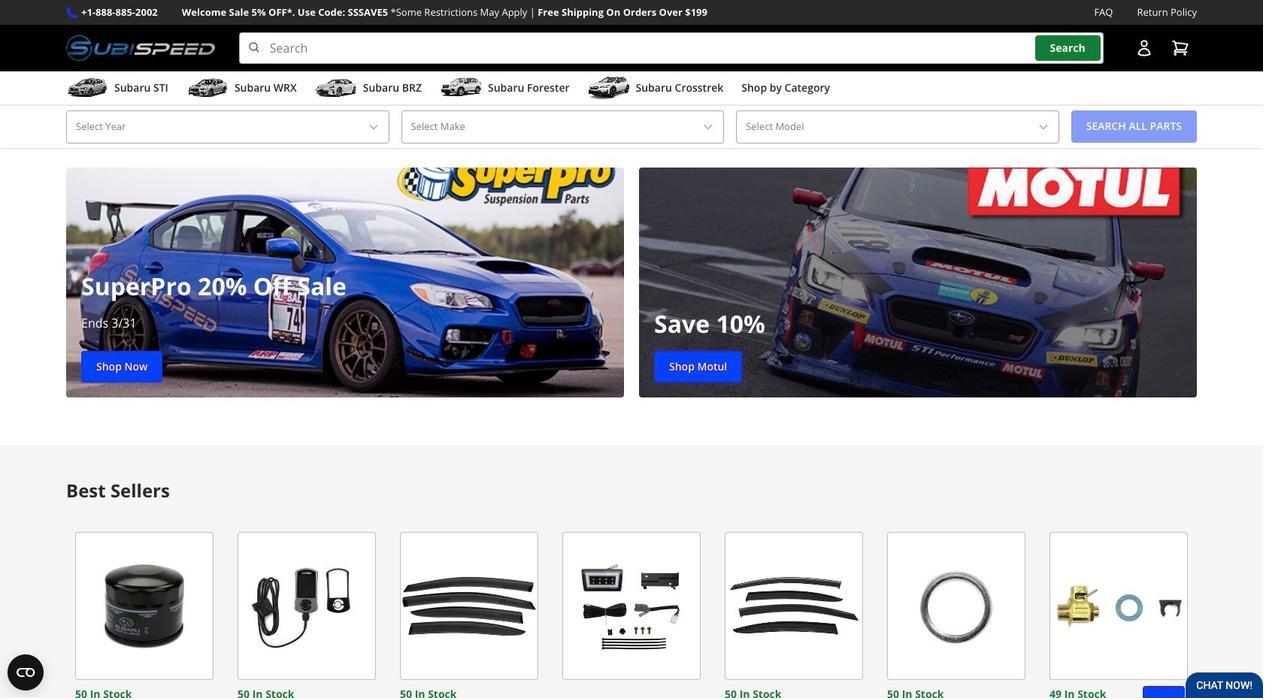 Task type: describe. For each thing, give the bounding box(es) containing it.
select year image
[[368, 121, 380, 133]]

fumoto quick engine oil drain valve - 2015-2024 subaru wrx / 2014-2018 forester / 2013-2016 scion fr-s / 2013-2020 subaru brz / 2017-2019 toyota 86 image
[[1050, 533, 1189, 681]]

subispeed logo image
[[66, 32, 215, 64]]

Select Year button
[[66, 111, 389, 143]]

olm nb+r rear brake light / f1 style reverse w/ pnp adapter - clear lens, gloss black base, white bar - 2015-2021 subaru wrx / sti image
[[563, 533, 701, 681]]

a subaru brz thumbnail image image
[[315, 77, 357, 99]]

subaru oem oil filter - 2015-2024 subaru wrx image
[[75, 533, 214, 681]]

olm oe style rain guards - 2015-2021 subaru wrx / sti image
[[725, 533, 864, 681]]

select model image
[[1038, 121, 1050, 133]]

Select Model button
[[737, 111, 1060, 143]]

a subaru wrx thumbnail image image
[[186, 77, 229, 99]]



Task type: locate. For each thing, give the bounding box(es) containing it.
a subaru crosstrek thumbnail image image
[[588, 77, 630, 99]]

a subaru sti thumbnail image image
[[66, 77, 108, 99]]

Select Make button
[[401, 111, 725, 143]]

a subaru forester thumbnail image image
[[440, 77, 482, 99]]

subaru oem oil drain plug gasket - 2015-2022 wrx / 2014-2018 forester / 2013-2017 crosstrek / 2017-2020 impreza / 2013-2021 scion frs / subaru brz / toyota 86 image
[[888, 533, 1026, 681]]

button image
[[1136, 39, 1154, 57]]

select make image
[[703, 121, 715, 133]]

oem rain guard deflector kit - 2015-2021 subaru wrx / sti image
[[400, 533, 539, 681]]

open widget image
[[8, 655, 44, 691]]

search input field
[[239, 32, 1104, 64]]

cobb tuning accessport v3 - 2015-2021 subaru wrx / sti / 2014-2018 forester xt image
[[238, 533, 376, 681]]



Task type: vqa. For each thing, say whether or not it's contained in the screenshot.
Open Widget image on the left of page
yes



